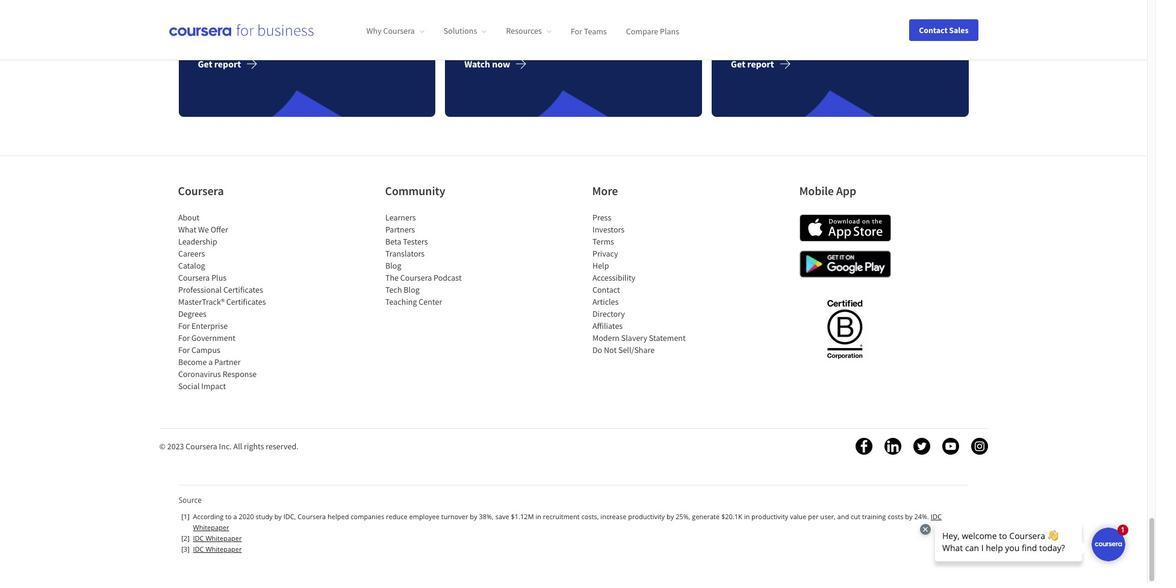 Task type: describe. For each thing, give the bounding box(es) containing it.
2 in from the left
[[745, 512, 750, 521]]

get report link
[[707, 0, 974, 122]]

careers
[[178, 248, 205, 259]]

community
[[385, 183, 446, 198]]

user,
[[821, 512, 836, 521]]

get it on google play image
[[800, 251, 891, 278]]

do
[[593, 345, 602, 356]]

coursera inside the learners partners beta testers translators blog the coursera podcast tech blog teaching center
[[400, 272, 432, 283]]

mobile app
[[800, 183, 857, 198]]

press investors terms privacy help accessibility contact articles directory affiliates modern slavery statement do not sell/share
[[593, 212, 686, 356]]

become a partner link
[[178, 357, 240, 368]]

1 productivity from the left
[[629, 512, 665, 521]]

help
[[593, 260, 609, 271]]

productivity.
[[198, 17, 249, 29]]

for teams
[[571, 25, 607, 36]]

for campus link
[[178, 345, 220, 356]]

do not sell/share link
[[593, 345, 655, 356]]

get report for first get report button
[[198, 58, 241, 70]]

teaching center link
[[385, 296, 442, 307]]

learners
[[385, 212, 416, 223]]

for up 'become'
[[178, 345, 190, 356]]

1 horizontal spatial blog
[[404, 284, 420, 295]]

1 by from the left
[[275, 512, 282, 521]]

terms link
[[593, 236, 614, 247]]

2 productivity from the left
[[752, 512, 789, 521]]

sales
[[950, 24, 969, 35]]

plus
[[211, 272, 226, 283]]

directory link
[[593, 309, 625, 319]]

mastertrack®
[[178, 296, 224, 307]]

mobile
[[800, 183, 834, 198]]

list for community
[[385, 212, 488, 308]]

social
[[178, 381, 199, 392]]

privacy link
[[593, 248, 618, 259]]

response
[[222, 369, 256, 380]]

training
[[863, 512, 887, 521]]

beta testers link
[[385, 236, 428, 247]]

more
[[593, 183, 618, 198]]

statement
[[649, 333, 686, 343]]

catalog link
[[178, 260, 205, 271]]

privacy
[[593, 248, 618, 259]]

for government link
[[178, 333, 235, 343]]

2 by from the left
[[470, 512, 478, 521]]

save
[[496, 512, 510, 521]]

coursera right "why"
[[383, 25, 415, 36]]

compare
[[626, 25, 659, 36]]

coursera linkedin image
[[885, 438, 902, 455]]

coursera youtube image
[[943, 438, 959, 455]]

accessibility link
[[593, 272, 636, 283]]

resources link
[[506, 25, 552, 36]]

employee inside uncover the fastest-growing skills driving employee productivity.
[[364, 2, 404, 14]]

contact inside button
[[920, 24, 948, 35]]

get for 2nd get report button from left
[[731, 58, 746, 70]]

a inside about what we offer leadership careers catalog coursera plus professional certificates mastertrack® certificates degrees for enterprise for government for campus become a partner coronavirus response social impact
[[208, 357, 213, 368]]

compare plans
[[626, 25, 680, 36]]

skills
[[312, 2, 332, 14]]

25%,
[[676, 512, 691, 521]]

1 get report button from the left
[[198, 49, 268, 78]]

fastest-
[[249, 2, 278, 14]]

press
[[593, 212, 611, 223]]

4 by from the left
[[906, 512, 913, 521]]

why coursera
[[367, 25, 415, 36]]

contact sales button
[[910, 19, 979, 41]]

2 idc whitepaper link from the top
[[193, 534, 242, 543]]

beta
[[385, 236, 401, 247]]

coursera instagram image
[[972, 438, 988, 455]]

not
[[604, 345, 617, 356]]

inc.
[[219, 441, 232, 452]]

2 vertical spatial idc
[[193, 545, 204, 554]]

center
[[419, 296, 442, 307]]

learners link
[[385, 212, 416, 223]]

coursera plus link
[[178, 272, 226, 283]]

1 vertical spatial certificates
[[226, 296, 266, 307]]

degrees link
[[178, 309, 206, 319]]

app
[[837, 183, 857, 198]]

1 horizontal spatial a
[[234, 512, 237, 521]]

for left teams
[[571, 25, 583, 36]]

accessibility
[[593, 272, 636, 283]]

idc whitepaper idc whitepaper
[[193, 534, 242, 554]]

teaching
[[385, 296, 417, 307]]

the
[[233, 2, 247, 14]]

2020
[[239, 512, 254, 521]]

38%,
[[479, 512, 494, 521]]

value
[[790, 512, 807, 521]]

coursera facebook image
[[856, 438, 873, 455]]

driving
[[334, 2, 362, 14]]

partners link
[[385, 224, 415, 235]]

what we offer link
[[178, 224, 228, 235]]

1 idc whitepaper link from the top
[[193, 512, 942, 532]]

about
[[178, 212, 199, 223]]

$1.12m
[[511, 512, 534, 521]]

leadership link
[[178, 236, 217, 247]]

generate
[[692, 512, 720, 521]]

teams
[[584, 25, 607, 36]]

logo of certified b corporation image
[[821, 293, 870, 365]]

3 idc whitepaper link from the top
[[193, 545, 242, 554]]

list for coursera
[[178, 212, 280, 392]]

0 horizontal spatial blog
[[385, 260, 401, 271]]



Task type: locate. For each thing, give the bounding box(es) containing it.
idc for idc whitepaper
[[931, 512, 942, 521]]

certificates
[[223, 284, 263, 295], [226, 296, 266, 307]]

translators link
[[385, 248, 425, 259]]

©
[[159, 441, 166, 452]]

get report
[[198, 58, 241, 70], [731, 58, 775, 70]]

0 horizontal spatial list
[[178, 212, 280, 392]]

in right $1.12m
[[536, 512, 542, 521]]

tech
[[385, 284, 402, 295]]

0 horizontal spatial get report
[[198, 58, 241, 70]]

2023
[[167, 441, 184, 452]]

watch now button
[[465, 49, 537, 78]]

careers link
[[178, 248, 205, 259]]

reduce
[[386, 512, 408, 521]]

0 vertical spatial whitepaper
[[193, 523, 229, 532]]

download on the app store image
[[800, 215, 891, 242]]

1 get report from the left
[[198, 58, 241, 70]]

solutions link
[[444, 25, 487, 36]]

impact
[[201, 381, 226, 392]]

for teams link
[[571, 25, 607, 36]]

growing
[[278, 2, 310, 14]]

0 vertical spatial certificates
[[223, 284, 263, 295]]

list containing press
[[593, 212, 695, 356]]

testers
[[403, 236, 428, 247]]

coursera down catalog
[[178, 272, 210, 283]]

0 vertical spatial blog
[[385, 260, 401, 271]]

0 horizontal spatial report
[[214, 58, 241, 70]]

whitepaper inside idc whitepaper
[[193, 523, 229, 532]]

watch now
[[465, 58, 510, 70]]

2 list from the left
[[385, 212, 488, 308]]

costs
[[888, 512, 904, 521]]

source
[[179, 495, 202, 506]]

why
[[367, 25, 382, 36]]

terms
[[593, 236, 614, 247]]

1 vertical spatial whitepaper
[[206, 534, 242, 543]]

0 horizontal spatial get
[[198, 58, 212, 70]]

1 vertical spatial blog
[[404, 284, 420, 295]]

get for first get report button
[[198, 58, 212, 70]]

productivity right increase
[[629, 512, 665, 521]]

1 horizontal spatial employee
[[409, 512, 440, 521]]

productivity left the 'value'
[[752, 512, 789, 521]]

modern
[[593, 333, 620, 343]]

2 get from the left
[[731, 58, 746, 70]]

2 vertical spatial idc whitepaper link
[[193, 545, 242, 554]]

per
[[809, 512, 819, 521]]

learners partners beta testers translators blog the coursera podcast tech blog teaching center
[[385, 212, 462, 307]]

idc
[[931, 512, 942, 521], [193, 534, 204, 543], [193, 545, 204, 554]]

press link
[[593, 212, 611, 223]]

report for 2nd get report button from left
[[748, 58, 775, 70]]

blog
[[385, 260, 401, 271], [404, 284, 420, 295]]

by
[[275, 512, 282, 521], [470, 512, 478, 521], [667, 512, 674, 521], [906, 512, 913, 521]]

why coursera link
[[367, 25, 425, 36]]

coursera up tech blog 'link' at left
[[400, 272, 432, 283]]

1 horizontal spatial in
[[745, 512, 750, 521]]

0 vertical spatial employee
[[364, 2, 404, 14]]

watch now link
[[441, 0, 707, 122]]

0 horizontal spatial productivity
[[629, 512, 665, 521]]

1 horizontal spatial list
[[385, 212, 488, 308]]

0 vertical spatial contact
[[920, 24, 948, 35]]

to
[[225, 512, 232, 521]]

helped
[[328, 512, 349, 521]]

by left 25%,
[[667, 512, 674, 521]]

blog up teaching center link
[[404, 284, 420, 295]]

all
[[233, 441, 242, 452]]

for up for campus link on the bottom left
[[178, 333, 190, 343]]

now
[[492, 58, 510, 70]]

rights
[[244, 441, 264, 452]]

1 vertical spatial contact
[[593, 284, 620, 295]]

partners
[[385, 224, 415, 235]]

employee
[[364, 2, 404, 14], [409, 512, 440, 521]]

what
[[178, 224, 196, 235]]

by left 24%.
[[906, 512, 913, 521]]

the
[[385, 272, 399, 283]]

employee right reduce
[[409, 512, 440, 521]]

list containing about
[[178, 212, 280, 392]]

coursera left inc.
[[186, 441, 217, 452]]

© 2023 coursera inc. all rights reserved.
[[159, 441, 299, 452]]

contact left sales
[[920, 24, 948, 35]]

1 horizontal spatial report
[[748, 58, 775, 70]]

we
[[198, 224, 209, 235]]

whitepaper for idc whitepaper
[[193, 523, 229, 532]]

0 vertical spatial idc
[[931, 512, 942, 521]]

a down campus
[[208, 357, 213, 368]]

1 vertical spatial employee
[[409, 512, 440, 521]]

about link
[[178, 212, 199, 223]]

list for more
[[593, 212, 695, 356]]

list
[[178, 212, 280, 392], [385, 212, 488, 308], [593, 212, 695, 356]]

study
[[256, 512, 273, 521]]

the coursera podcast link
[[385, 272, 462, 283]]

1 horizontal spatial get
[[731, 58, 746, 70]]

government
[[191, 333, 235, 343]]

according
[[193, 512, 224, 521]]

0 horizontal spatial contact
[[593, 284, 620, 295]]

1 horizontal spatial get report button
[[731, 49, 801, 78]]

0 vertical spatial a
[[208, 357, 213, 368]]

idc for idc whitepaper idc whitepaper
[[193, 534, 204, 543]]

list containing learners
[[385, 212, 488, 308]]

2 report from the left
[[748, 58, 775, 70]]

1 vertical spatial idc
[[193, 534, 204, 543]]

help link
[[593, 260, 609, 271]]

idc whitepaper link
[[193, 512, 942, 532], [193, 534, 242, 543], [193, 545, 242, 554]]

3 list from the left
[[593, 212, 695, 356]]

coronavirus
[[178, 369, 221, 380]]

1 vertical spatial a
[[234, 512, 237, 521]]

whitepaper
[[193, 523, 229, 532], [206, 534, 242, 543], [206, 545, 242, 554]]

0 horizontal spatial a
[[208, 357, 213, 368]]

recruitment
[[543, 512, 580, 521]]

articles
[[593, 296, 619, 307]]

partner
[[214, 357, 240, 368]]

companies
[[351, 512, 385, 521]]

contact inside "press investors terms privacy help accessibility contact articles directory affiliates modern slavery statement do not sell/share"
[[593, 284, 620, 295]]

plans
[[660, 25, 680, 36]]

by left 38%,
[[470, 512, 478, 521]]

watch
[[465, 58, 490, 70]]

directory
[[593, 309, 625, 319]]

investors
[[593, 224, 625, 235]]

blog up the
[[385, 260, 401, 271]]

coursera twitter image
[[914, 438, 931, 455]]

according to a 2020 study by idc, coursera helped companies reduce employee turnover by 38%, save $1.12m in recruitment costs, increase productivity by 25%, generate $20.1k in productivity value per user, and cut training costs by 24%.
[[193, 512, 931, 521]]

1 report from the left
[[214, 58, 241, 70]]

$20.1k
[[722, 512, 743, 521]]

certificates down the professional certificates 'link' on the left of page
[[226, 296, 266, 307]]

tech blog link
[[385, 284, 420, 295]]

contact up articles
[[593, 284, 620, 295]]

increase
[[601, 512, 627, 521]]

degrees
[[178, 309, 206, 319]]

1 horizontal spatial contact
[[920, 24, 948, 35]]

coursera up about
[[178, 183, 224, 198]]

0 horizontal spatial get report button
[[198, 49, 268, 78]]

sell/share
[[618, 345, 655, 356]]

idc inside idc whitepaper
[[931, 512, 942, 521]]

1 horizontal spatial productivity
[[752, 512, 789, 521]]

about what we offer leadership careers catalog coursera plus professional certificates mastertrack® certificates degrees for enterprise for government for campus become a partner coronavirus response social impact
[[178, 212, 266, 392]]

coursera right idc,
[[298, 512, 326, 521]]

0 vertical spatial idc whitepaper link
[[193, 512, 942, 532]]

for enterprise link
[[178, 321, 228, 331]]

coursera inside about what we offer leadership careers catalog coursera plus professional certificates mastertrack® certificates degrees for enterprise for government for campus become a partner coronavirus response social impact
[[178, 272, 210, 283]]

slavery
[[621, 333, 647, 343]]

2 horizontal spatial list
[[593, 212, 695, 356]]

report for first get report button
[[214, 58, 241, 70]]

modern slavery statement link
[[593, 333, 686, 343]]

podcast
[[434, 272, 462, 283]]

1 vertical spatial idc whitepaper link
[[193, 534, 242, 543]]

1 list from the left
[[178, 212, 280, 392]]

get report button
[[198, 49, 268, 78], [731, 49, 801, 78]]

1 horizontal spatial get report
[[731, 58, 775, 70]]

catalog
[[178, 260, 205, 271]]

1 in from the left
[[536, 512, 542, 521]]

0 horizontal spatial in
[[536, 512, 542, 521]]

certificates up mastertrack® certificates link
[[223, 284, 263, 295]]

1 get from the left
[[198, 58, 212, 70]]

contact link
[[593, 284, 620, 295]]

by left idc,
[[275, 512, 282, 521]]

a right the to
[[234, 512, 237, 521]]

2 get report button from the left
[[731, 49, 801, 78]]

for down degrees
[[178, 321, 190, 331]]

professional certificates link
[[178, 284, 263, 295]]

in right $20.1k
[[745, 512, 750, 521]]

0 horizontal spatial employee
[[364, 2, 404, 14]]

turnover
[[442, 512, 468, 521]]

2 vertical spatial whitepaper
[[206, 545, 242, 554]]

get report for 2nd get report button from left
[[731, 58, 775, 70]]

costs,
[[582, 512, 599, 521]]

2 get report from the left
[[731, 58, 775, 70]]

employee up 'why coursera'
[[364, 2, 404, 14]]

coursera for business image
[[169, 24, 314, 36]]

offer
[[210, 224, 228, 235]]

idc,
[[284, 512, 296, 521]]

3 by from the left
[[667, 512, 674, 521]]

whitepaper for idc whitepaper idc whitepaper
[[206, 534, 242, 543]]



Task type: vqa. For each thing, say whether or not it's contained in the screenshot.
the Professional related to IBM Data Engineering
no



